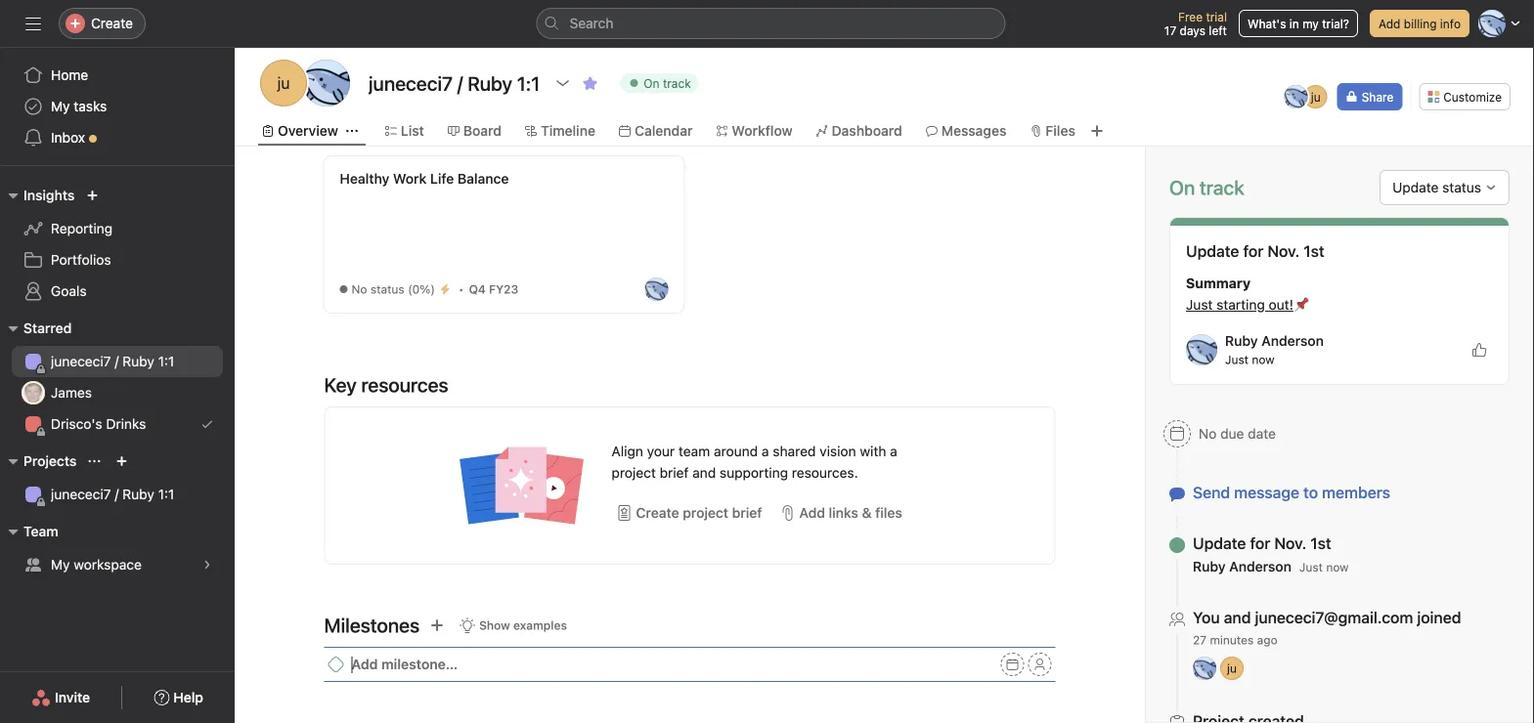 Task type: locate. For each thing, give the bounding box(es) containing it.
update status
[[1393, 180, 1482, 196]]

create for create project brief
[[636, 505, 680, 521]]

create down your
[[636, 505, 680, 521]]

just down summary at right top
[[1187, 297, 1214, 313]]

0 horizontal spatial now
[[1253, 353, 1275, 367]]

show examples button
[[451, 612, 576, 640]]

see details, my workspace image
[[202, 560, 213, 571]]

1 vertical spatial update
[[1187, 242, 1240, 261]]

junececi7 / ruby 1:1 link down new project or portfolio icon
[[12, 479, 223, 511]]

0 horizontal spatial add
[[800, 505, 826, 521]]

2 1:1 from the top
[[158, 487, 174, 503]]

invite
[[55, 690, 90, 706]]

create inside create dropdown button
[[91, 15, 133, 31]]

left
[[1210, 23, 1228, 37]]

add left billing
[[1379, 17, 1401, 30]]

free
[[1179, 10, 1203, 23]]

0 vertical spatial just
[[1187, 297, 1214, 313]]

0 vertical spatial update
[[1393, 180, 1440, 196]]

1 vertical spatial and
[[1225, 609, 1252, 628]]

1 horizontal spatial just
[[1226, 353, 1249, 367]]

for left nov. 1st
[[1244, 242, 1264, 261]]

for inside update for nov. 1st ruby anderson just now
[[1251, 535, 1271, 553]]

create up home link
[[91, 15, 133, 31]]

2 horizontal spatial just
[[1300, 561, 1324, 575]]

junececi7 / ruby 1:1 down new project or portfolio icon
[[51, 487, 174, 503]]

/ up the drisco's drinks link
[[115, 354, 119, 370]]

projects
[[23, 453, 77, 470]]

📌 image
[[1294, 297, 1310, 313]]

work
[[393, 171, 427, 187]]

1 vertical spatial create
[[636, 505, 680, 521]]

trial?
[[1323, 17, 1350, 30]]

0 horizontal spatial create
[[91, 15, 133, 31]]

2 vertical spatial just
[[1300, 561, 1324, 575]]

anderson down 📌 "icon"
[[1262, 333, 1325, 349]]

junececi7 / ruby 1:1 link up james
[[12, 346, 223, 378]]

help
[[173, 690, 203, 706]]

brief down your
[[660, 465, 689, 481]]

and up minutes
[[1225, 609, 1252, 628]]

1 1:1 from the top
[[158, 354, 174, 370]]

2 my from the top
[[51, 557, 70, 573]]

no left "(0%)"
[[352, 283, 367, 296]]

1 vertical spatial ruby anderson link
[[1194, 559, 1292, 575]]

home
[[51, 67, 88, 83]]

0 vertical spatial create
[[91, 15, 133, 31]]

on track
[[644, 76, 691, 90]]

key resources
[[324, 374, 449, 397]]

1 junececi7 / ruby 1:1 link from the top
[[12, 346, 223, 378]]

my for my workspace
[[51, 557, 70, 573]]

1 horizontal spatial now
[[1327, 561, 1350, 575]]

add billing info
[[1379, 17, 1462, 30]]

now inside ruby anderson just now
[[1253, 353, 1275, 367]]

junececi7 down show options, current sort, top icon at left
[[51, 487, 111, 503]]

my for my tasks
[[51, 98, 70, 114]]

and inside 'you and junececi7@gmail.com joined 27 minutes ago'
[[1225, 609, 1252, 628]]

for inside latest status update element
[[1244, 242, 1264, 261]]

junececi7 / ruby 1:1
[[51, 354, 174, 370], [51, 487, 174, 503]]

add milestone image
[[430, 618, 445, 634]]

ruby up you at the right bottom of the page
[[1194, 559, 1226, 575]]

align
[[612, 444, 644, 460]]

1 / from the top
[[115, 354, 119, 370]]

for left nov.
[[1251, 535, 1271, 553]]

1 horizontal spatial brief
[[732, 505, 763, 521]]

status down "customize" dropdown button
[[1443, 180, 1482, 196]]

ruby anderson link down out!
[[1226, 333, 1325, 349]]

james
[[51, 385, 92, 401]]

drisco's drinks link
[[12, 409, 223, 440]]

add for add billing info
[[1379, 17, 1401, 30]]

ra inside latest status update element
[[1195, 343, 1210, 357]]

no
[[352, 283, 367, 296], [1199, 426, 1217, 442]]

junececi7 for junececi7 / ruby 1:1 link within "projects" element
[[51, 487, 111, 503]]

update inside "update status" dropdown button
[[1393, 180, 1440, 196]]

brief inside the create project brief button
[[732, 505, 763, 521]]

1 vertical spatial brief
[[732, 505, 763, 521]]

brief down supporting on the bottom of the page
[[732, 505, 763, 521]]

share button
[[1338, 83, 1403, 111]]

now inside update for nov. 1st ruby anderson just now
[[1327, 561, 1350, 575]]

1 horizontal spatial status
[[1443, 180, 1482, 196]]

ja
[[27, 386, 40, 400]]

nov.
[[1275, 535, 1307, 553]]

update inside latest status update element
[[1187, 242, 1240, 261]]

0 horizontal spatial a
[[762, 444, 769, 460]]

anderson inside update for nov. 1st ruby anderson just now
[[1230, 559, 1292, 575]]

align your team around a shared vision with a project brief and supporting resources.
[[612, 444, 898, 481]]

0 horizontal spatial project
[[612, 465, 656, 481]]

0 vertical spatial and
[[693, 465, 716, 481]]

27
[[1194, 634, 1207, 648]]

brief inside align your team around a shared vision with a project brief and supporting resources.
[[660, 465, 689, 481]]

1 horizontal spatial create
[[636, 505, 680, 521]]

reporting link
[[12, 213, 223, 245]]

billing
[[1405, 17, 1438, 30]]

add billing info button
[[1371, 10, 1470, 37]]

&
[[862, 505, 872, 521]]

1:1 up teams element
[[158, 487, 174, 503]]

junececi7 up james
[[51, 354, 111, 370]]

timeline link
[[525, 120, 596, 142]]

just down just starting out! on the top right of the page
[[1226, 353, 1249, 367]]

0 vertical spatial anderson
[[1262, 333, 1325, 349]]

ju down minutes
[[1228, 662, 1238, 676]]

0 vertical spatial junececi7 / ruby 1:1 link
[[12, 346, 223, 378]]

search list box
[[537, 8, 1006, 39]]

0 vertical spatial my
[[51, 98, 70, 114]]

0 vertical spatial ruby anderson link
[[1226, 333, 1325, 349]]

status
[[1443, 180, 1482, 196], [371, 283, 405, 296]]

no due date
[[1199, 426, 1277, 442]]

0 vertical spatial junececi7 / ruby 1:1
[[51, 354, 174, 370]]

1:1 for junececi7 / ruby 1:1 link within starred element
[[158, 354, 174, 370]]

/ inside starred element
[[115, 354, 119, 370]]

starred button
[[0, 317, 72, 340]]

1 vertical spatial for
[[1251, 535, 1271, 553]]

my left tasks
[[51, 98, 70, 114]]

1 vertical spatial anderson
[[1230, 559, 1292, 575]]

project down align at the left of the page
[[612, 465, 656, 481]]

show
[[479, 619, 510, 633]]

junececi7 / ruby 1:1 up james
[[51, 354, 174, 370]]

2 vertical spatial update
[[1194, 535, 1247, 553]]

a up supporting on the bottom of the page
[[762, 444, 769, 460]]

ruby down new project or portfolio icon
[[123, 487, 154, 503]]

1 vertical spatial my
[[51, 557, 70, 573]]

insights
[[23, 187, 75, 203]]

1 horizontal spatial and
[[1225, 609, 1252, 628]]

2 junececi7 from the top
[[51, 487, 111, 503]]

ju up the overview link
[[278, 74, 290, 92]]

ruby
[[1226, 333, 1259, 349], [123, 354, 154, 370], [123, 487, 154, 503], [1194, 559, 1226, 575]]

Milestone Name text field
[[352, 649, 997, 682]]

1 vertical spatial no
[[1199, 426, 1217, 442]]

add left links
[[800, 505, 826, 521]]

update for update for nov. 1st
[[1187, 242, 1240, 261]]

add tab image
[[1090, 123, 1105, 139]]

0 horizontal spatial no
[[352, 283, 367, 296]]

resources.
[[792, 465, 859, 481]]

and inside align your team around a shared vision with a project brief and supporting resources.
[[693, 465, 716, 481]]

just down 1st
[[1300, 561, 1324, 575]]

and down team
[[693, 465, 716, 481]]

1 vertical spatial add
[[800, 505, 826, 521]]

free trial 17 days left
[[1165, 10, 1228, 37]]

0 horizontal spatial and
[[693, 465, 716, 481]]

0 vertical spatial for
[[1244, 242, 1264, 261]]

2 junececi7 / ruby 1:1 from the top
[[51, 487, 174, 503]]

insights element
[[0, 178, 235, 311]]

teams element
[[0, 515, 235, 585]]

ju
[[278, 74, 290, 92], [1312, 90, 1321, 104], [1228, 662, 1238, 676]]

1 vertical spatial junececi7 / ruby 1:1 link
[[12, 479, 223, 511]]

1 horizontal spatial project
[[683, 505, 729, 521]]

1 a from the left
[[762, 444, 769, 460]]

workspace
[[74, 557, 142, 573]]

remove from starred image
[[582, 75, 598, 91]]

healthy work life balance
[[340, 171, 509, 187]]

date
[[1249, 426, 1277, 442]]

0 vertical spatial no
[[352, 283, 367, 296]]

for
[[1244, 242, 1264, 261], [1251, 535, 1271, 553]]

completed milestone image
[[328, 657, 344, 673]]

what's
[[1248, 17, 1287, 30]]

create button
[[59, 8, 146, 39]]

None text field
[[364, 66, 545, 101]]

/ inside "projects" element
[[115, 487, 119, 503]]

no left due
[[1199, 426, 1217, 442]]

life
[[430, 171, 454, 187]]

1 horizontal spatial a
[[890, 444, 898, 460]]

1 vertical spatial junececi7
[[51, 487, 111, 503]]

update inside update for nov. 1st ruby anderson just now
[[1194, 535, 1247, 553]]

around
[[714, 444, 758, 460]]

a right "with"
[[890, 444, 898, 460]]

junececi7 inside "projects" element
[[51, 487, 111, 503]]

status left "(0%)"
[[371, 283, 405, 296]]

dashboard link
[[816, 120, 903, 142]]

status inside dropdown button
[[1443, 180, 1482, 196]]

1 vertical spatial 1:1
[[158, 487, 174, 503]]

1 horizontal spatial no
[[1199, 426, 1217, 442]]

1:1 up the drisco's drinks link
[[158, 354, 174, 370]]

add inside add links & files popup button
[[800, 505, 826, 521]]

1 vertical spatial now
[[1327, 561, 1350, 575]]

add inside the add billing info button
[[1379, 17, 1401, 30]]

starting
[[1217, 297, 1266, 313]]

2 / from the top
[[115, 487, 119, 503]]

junececi7 / ruby 1:1 link inside starred element
[[12, 346, 223, 378]]

0 vertical spatial 1:1
[[158, 354, 174, 370]]

0 vertical spatial /
[[115, 354, 119, 370]]

just starting out!
[[1187, 297, 1294, 313]]

send
[[1194, 484, 1231, 502]]

1 vertical spatial just
[[1226, 353, 1249, 367]]

0 vertical spatial add
[[1379, 17, 1401, 30]]

now down 1st
[[1327, 561, 1350, 575]]

1 vertical spatial project
[[683, 505, 729, 521]]

my inside 'global' element
[[51, 98, 70, 114]]

0 horizontal spatial just
[[1187, 297, 1214, 313]]

projects element
[[0, 444, 235, 515]]

ruby up the drinks
[[123, 354, 154, 370]]

2 junececi7 / ruby 1:1 link from the top
[[12, 479, 223, 511]]

customize
[[1444, 90, 1503, 104]]

0 horizontal spatial brief
[[660, 465, 689, 481]]

track
[[663, 76, 691, 90]]

1 junececi7 / ruby 1:1 from the top
[[51, 354, 174, 370]]

ju left share button
[[1312, 90, 1321, 104]]

create inside the create project brief button
[[636, 505, 680, 521]]

0 horizontal spatial status
[[371, 283, 405, 296]]

0 vertical spatial project
[[612, 465, 656, 481]]

1 my from the top
[[51, 98, 70, 114]]

/ down new project or portfolio icon
[[115, 487, 119, 503]]

1 vertical spatial status
[[371, 283, 405, 296]]

for for nov.
[[1251, 535, 1271, 553]]

junececi7 inside starred element
[[51, 354, 111, 370]]

my down the team
[[51, 557, 70, 573]]

my workspace link
[[12, 550, 223, 581]]

on track button
[[612, 69, 708, 97]]

ruby inside starred element
[[123, 354, 154, 370]]

ago
[[1258, 634, 1278, 648]]

1:1 inside "projects" element
[[158, 487, 174, 503]]

/ for junececi7 / ruby 1:1 link within starred element
[[115, 354, 119, 370]]

team
[[23, 524, 58, 540]]

send message to members button
[[1194, 484, 1391, 502]]

drisco's drinks
[[51, 416, 146, 432]]

update for nov. 1st
[[1187, 242, 1325, 261]]

latest status update element
[[1170, 217, 1510, 385]]

0 horizontal spatial ju
[[278, 74, 290, 92]]

1:1 inside starred element
[[158, 354, 174, 370]]

customize button
[[1420, 83, 1511, 111]]

add
[[1379, 17, 1401, 30], [800, 505, 826, 521]]

just inside ruby anderson just now
[[1226, 353, 1249, 367]]

1 vertical spatial junececi7 / ruby 1:1
[[51, 487, 174, 503]]

0 vertical spatial brief
[[660, 465, 689, 481]]

vision
[[820, 444, 857, 460]]

1 junececi7 from the top
[[51, 354, 111, 370]]

0 vertical spatial now
[[1253, 353, 1275, 367]]

ruby down starting at the right top of the page
[[1226, 333, 1259, 349]]

now down out!
[[1253, 353, 1275, 367]]

home link
[[12, 60, 223, 91]]

no inside dropdown button
[[1199, 426, 1217, 442]]

1 vertical spatial /
[[115, 487, 119, 503]]

starred element
[[0, 311, 235, 444]]

files
[[1046, 123, 1076, 139]]

0 vertical spatial junececi7
[[51, 354, 111, 370]]

1 horizontal spatial ju
[[1228, 662, 1238, 676]]

1 horizontal spatial add
[[1379, 17, 1401, 30]]

0 vertical spatial status
[[1443, 180, 1482, 196]]

ruby anderson link down the update for nov. 1st button
[[1194, 559, 1292, 575]]

board link
[[448, 120, 502, 142]]

anderson down the update for nov. 1st button
[[1230, 559, 1292, 575]]

my inside teams element
[[51, 557, 70, 573]]

to
[[1304, 484, 1319, 502]]

reporting
[[51, 221, 113, 237]]

ruby inside ruby anderson just now
[[1226, 333, 1259, 349]]

project down team
[[683, 505, 729, 521]]



Task type: vqa. For each thing, say whether or not it's contained in the screenshot.
2nd My
yes



Task type: describe. For each thing, give the bounding box(es) containing it.
you and junececi7@gmail.com joined 27 minutes ago
[[1194, 609, 1462, 648]]

milestones
[[324, 614, 420, 637]]

team button
[[0, 520, 58, 544]]

/ for junececi7 / ruby 1:1 link within "projects" element
[[115, 487, 119, 503]]

ruby anderson link inside latest status update element
[[1226, 333, 1325, 349]]

add for add links & files
[[800, 505, 826, 521]]

create for create
[[91, 15, 133, 31]]

show options, current sort, top image
[[88, 456, 100, 468]]

new project or portfolio image
[[116, 456, 128, 468]]

add links & files
[[800, 505, 903, 521]]

junececi7 / ruby 1:1 inside starred element
[[51, 354, 174, 370]]

goals link
[[12, 276, 223, 307]]

minutes
[[1211, 634, 1254, 648]]

17
[[1165, 23, 1177, 37]]

update for nov. 1st button
[[1194, 534, 1350, 554]]

drinks
[[106, 416, 146, 432]]

just inside update for nov. 1st ruby anderson just now
[[1300, 561, 1324, 575]]

anderson inside ruby anderson just now
[[1262, 333, 1325, 349]]

create project brief button
[[612, 496, 767, 531]]

ruby inside update for nov. 1st ruby anderson just now
[[1194, 559, 1226, 575]]

timeline
[[541, 123, 596, 139]]

update status button
[[1381, 170, 1510, 205]]

board
[[464, 123, 502, 139]]

global element
[[0, 48, 235, 165]]

overview link
[[262, 120, 338, 142]]

no for no due date
[[1199, 426, 1217, 442]]

share
[[1362, 90, 1394, 104]]

supporting
[[720, 465, 789, 481]]

q4
[[469, 283, 486, 296]]

Completed milestone checkbox
[[328, 657, 344, 673]]

project inside align your team around a shared vision with a project brief and supporting resources.
[[612, 465, 656, 481]]

0 likes. click to like this task image
[[1472, 342, 1488, 358]]

hide sidebar image
[[25, 16, 41, 31]]

with
[[860, 444, 887, 460]]

ruby anderson just now
[[1226, 333, 1325, 367]]

calendar link
[[619, 120, 693, 142]]

my tasks link
[[12, 91, 223, 122]]

messages link
[[926, 120, 1007, 142]]

add links & files button
[[775, 496, 908, 531]]

for for nov. 1st
[[1244, 242, 1264, 261]]

show examples
[[479, 619, 567, 633]]

status for no
[[371, 283, 405, 296]]

(0%)
[[408, 283, 435, 296]]

status for update
[[1443, 180, 1482, 196]]

my workspace
[[51, 557, 142, 573]]

invite button
[[19, 681, 103, 716]]

tab actions image
[[346, 125, 358, 137]]

you
[[1194, 609, 1221, 628]]

portfolios link
[[12, 245, 223, 276]]

2 horizontal spatial ju
[[1312, 90, 1321, 104]]

balance
[[458, 171, 509, 187]]

overview
[[278, 123, 338, 139]]

update for nov. 1st ruby anderson just now
[[1194, 535, 1350, 575]]

days
[[1180, 23, 1206, 37]]

my
[[1303, 17, 1320, 30]]

your
[[647, 444, 675, 460]]

projects button
[[0, 450, 77, 473]]

joined
[[1418, 609, 1462, 628]]

starred
[[23, 320, 72, 337]]

•
[[459, 283, 464, 296]]

team
[[679, 444, 710, 460]]

info
[[1441, 17, 1462, 30]]

new image
[[86, 190, 98, 202]]

junececi7@gmail.com
[[1256, 609, 1414, 628]]

q4 fy23 button
[[464, 280, 543, 299]]

insights button
[[0, 184, 75, 207]]

search
[[570, 15, 614, 31]]

files
[[876, 505, 903, 521]]

junececi7 / ruby 1:1 inside "projects" element
[[51, 487, 174, 503]]

message
[[1235, 484, 1300, 502]]

shared
[[773, 444, 816, 460]]

2 a from the left
[[890, 444, 898, 460]]

no status (0%)
[[352, 283, 435, 296]]

due
[[1221, 426, 1245, 442]]

portfolios
[[51, 252, 111, 268]]

summary
[[1187, 275, 1251, 292]]

no for no status (0%)
[[352, 283, 367, 296]]

dashboard
[[832, 123, 903, 139]]

ruby inside "projects" element
[[123, 487, 154, 503]]

update for update status
[[1393, 180, 1440, 196]]

nov. 1st
[[1268, 242, 1325, 261]]

inbox
[[51, 130, 85, 146]]

messages
[[942, 123, 1007, 139]]

on track
[[1170, 176, 1245, 199]]

1:1 for junececi7 / ruby 1:1 link within "projects" element
[[158, 487, 174, 503]]

list link
[[385, 120, 424, 142]]

junececi7 / ruby 1:1 link inside "projects" element
[[12, 479, 223, 511]]

healthy
[[340, 171, 390, 187]]

project inside button
[[683, 505, 729, 521]]

junececi7 for junececi7 / ruby 1:1 link within starred element
[[51, 354, 111, 370]]

in
[[1290, 17, 1300, 30]]

what's in my trial?
[[1248, 17, 1350, 30]]

no due date button
[[1155, 417, 1285, 452]]

help button
[[141, 681, 216, 716]]

members
[[1323, 484, 1391, 502]]

show options image
[[555, 75, 571, 91]]

workflow
[[732, 123, 793, 139]]

examples
[[514, 619, 567, 633]]



